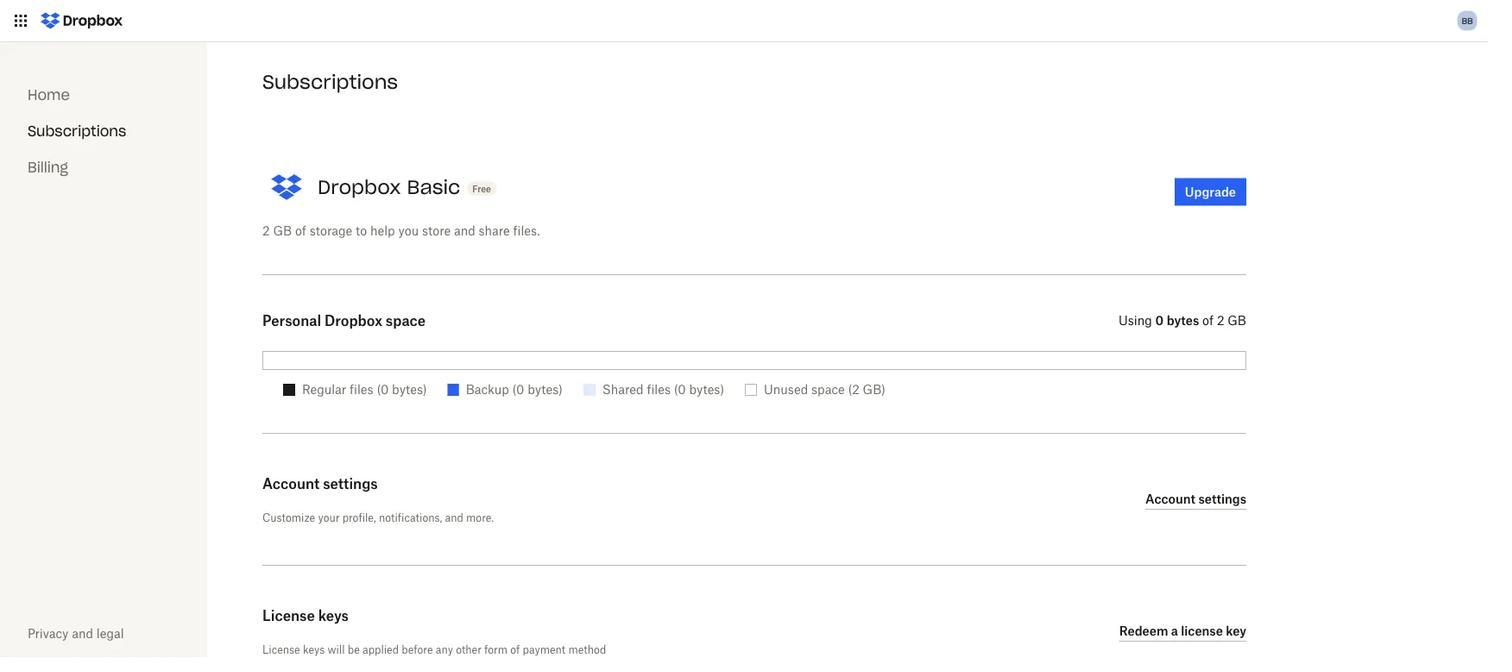 Task type: describe. For each thing, give the bounding box(es) containing it.
personal
[[262, 313, 321, 329]]

0
[[1156, 313, 1164, 328]]

key
[[1226, 624, 1247, 639]]

1 vertical spatial and
[[445, 512, 463, 525]]

share
[[479, 223, 510, 238]]

files.
[[513, 223, 540, 238]]

billing
[[28, 158, 68, 176]]

store
[[422, 223, 451, 238]]

redeem a license key
[[1120, 624, 1247, 639]]

notifications,
[[379, 512, 442, 525]]

1 horizontal spatial 2
[[1217, 313, 1225, 328]]

profile,
[[342, 512, 376, 525]]

a
[[1171, 624, 1178, 639]]

will
[[328, 644, 345, 657]]

subscriptions link
[[28, 122, 126, 140]]

0 vertical spatial and
[[454, 223, 476, 238]]

dropbox logo image
[[35, 7, 129, 35]]

billing link
[[28, 158, 68, 176]]

customize
[[262, 512, 315, 525]]

personal dropbox space
[[262, 313, 426, 329]]

to
[[356, 223, 367, 238]]

account settings button
[[1146, 490, 1247, 510]]

(0 for regular
[[377, 382, 389, 397]]

help
[[370, 223, 395, 238]]

1 vertical spatial gb
[[1228, 313, 1247, 328]]

bb button
[[1454, 7, 1482, 35]]

files for shared
[[647, 382, 671, 397]]

redeem a license key button
[[1120, 622, 1247, 642]]

form
[[484, 644, 508, 657]]

upgrade
[[1185, 185, 1236, 199]]

other
[[456, 644, 482, 657]]

basic
[[407, 175, 460, 199]]

keys for license keys will be applied before any other form of payment method
[[303, 644, 325, 657]]

method
[[569, 644, 606, 657]]

0 horizontal spatial settings
[[323, 476, 378, 493]]

2 bytes) from the left
[[528, 382, 563, 397]]

privacy
[[28, 627, 69, 641]]

1 horizontal spatial account settings
[[1146, 492, 1247, 507]]

gb)
[[863, 382, 886, 397]]

license keys will be applied before any other form of payment method
[[262, 644, 606, 657]]

applied
[[363, 644, 399, 657]]

(2
[[848, 382, 860, 397]]

settings inside account settings button
[[1199, 492, 1247, 507]]

license for license keys will be applied before any other form of payment method
[[262, 644, 300, 657]]

upgrade button
[[1175, 178, 1247, 206]]

keys for license keys
[[318, 608, 349, 625]]

you
[[398, 223, 419, 238]]

0 vertical spatial gb
[[273, 223, 292, 238]]

before
[[402, 644, 433, 657]]

customize your profile, notifications, and more.
[[262, 512, 494, 525]]

1 vertical spatial space
[[812, 382, 845, 397]]

license
[[1181, 624, 1223, 639]]

1 vertical spatial dropbox
[[325, 313, 382, 329]]

account inside account settings button
[[1146, 492, 1196, 507]]

storage
[[310, 223, 352, 238]]

using 0 bytes of 2 gb
[[1119, 313, 1247, 328]]



Task type: vqa. For each thing, say whether or not it's contained in the screenshot.
rightmost of
yes



Task type: locate. For each thing, give the bounding box(es) containing it.
0 horizontal spatial account settings
[[262, 476, 378, 493]]

(0 right regular
[[377, 382, 389, 397]]

1 horizontal spatial of
[[510, 644, 520, 657]]

(0
[[377, 382, 389, 397], [512, 382, 524, 397], [674, 382, 686, 397]]

0 horizontal spatial gb
[[273, 223, 292, 238]]

regular
[[302, 382, 346, 397]]

of right form on the left of the page
[[510, 644, 520, 657]]

gb
[[273, 223, 292, 238], [1228, 313, 1247, 328]]

backup (0 bytes)
[[466, 382, 563, 397]]

0 horizontal spatial of
[[295, 223, 306, 238]]

0 vertical spatial dropbox
[[318, 175, 401, 199]]

1 horizontal spatial (0
[[512, 382, 524, 397]]

backup
[[466, 382, 509, 397]]

home link
[[28, 86, 70, 104]]

keys left will at left bottom
[[303, 644, 325, 657]]

space
[[386, 313, 426, 329], [812, 382, 845, 397]]

0 vertical spatial keys
[[318, 608, 349, 625]]

and right store
[[454, 223, 476, 238]]

(0 right shared
[[674, 382, 686, 397]]

legal
[[97, 627, 124, 641]]

and left more.
[[445, 512, 463, 525]]

more.
[[466, 512, 494, 525]]

2 vertical spatial and
[[72, 627, 93, 641]]

and left legal
[[72, 627, 93, 641]]

of right bytes
[[1203, 313, 1214, 328]]

home
[[28, 86, 70, 104]]

0 vertical spatial subscriptions
[[262, 70, 398, 94]]

account
[[262, 476, 320, 493], [1146, 492, 1196, 507]]

bytes) right backup
[[528, 382, 563, 397]]

2 horizontal spatial of
[[1203, 313, 1214, 328]]

2 files from the left
[[647, 382, 671, 397]]

license for license keys
[[262, 608, 315, 625]]

files right shared
[[647, 382, 671, 397]]

1 horizontal spatial settings
[[1199, 492, 1247, 507]]

regular files (0 bytes)
[[302, 382, 427, 397]]

3 bytes) from the left
[[689, 382, 724, 397]]

subscriptions
[[262, 70, 398, 94], [28, 122, 126, 140]]

unused space (2 gb)
[[764, 382, 886, 397]]

1 vertical spatial of
[[1203, 313, 1214, 328]]

your
[[318, 512, 340, 525]]

privacy and legal
[[28, 627, 124, 641]]

files right regular
[[350, 382, 373, 397]]

0 horizontal spatial files
[[350, 382, 373, 397]]

shared
[[602, 382, 644, 397]]

1 horizontal spatial account
[[1146, 492, 1196, 507]]

keys
[[318, 608, 349, 625], [303, 644, 325, 657]]

account settings
[[262, 476, 378, 493], [1146, 492, 1247, 507]]

0 horizontal spatial subscriptions
[[28, 122, 126, 140]]

0 vertical spatial 2
[[262, 223, 270, 238]]

2 horizontal spatial bytes)
[[689, 382, 724, 397]]

space left (2
[[812, 382, 845, 397]]

0 horizontal spatial account
[[262, 476, 320, 493]]

bytes) for regular files (0 bytes)
[[392, 382, 427, 397]]

dropbox right personal
[[325, 313, 382, 329]]

keys up will at left bottom
[[318, 608, 349, 625]]

bytes
[[1167, 313, 1200, 328]]

shared files (0 bytes)
[[602, 382, 724, 397]]

payment
[[523, 644, 566, 657]]

1 horizontal spatial files
[[647, 382, 671, 397]]

1 horizontal spatial space
[[812, 382, 845, 397]]

and
[[454, 223, 476, 238], [445, 512, 463, 525], [72, 627, 93, 641]]

license
[[262, 608, 315, 625], [262, 644, 300, 657]]

1 horizontal spatial bytes)
[[528, 382, 563, 397]]

settings
[[323, 476, 378, 493], [1199, 492, 1247, 507]]

space up 'regular files (0 bytes)' at bottom left
[[386, 313, 426, 329]]

1 horizontal spatial subscriptions
[[262, 70, 398, 94]]

1 horizontal spatial gb
[[1228, 313, 1247, 328]]

bytes) left backup
[[392, 382, 427, 397]]

of left 'storage'
[[295, 223, 306, 238]]

dropbox basic
[[318, 175, 460, 199]]

1 files from the left
[[350, 382, 373, 397]]

0 horizontal spatial space
[[386, 313, 426, 329]]

2 gb of storage to help you store and share files.
[[262, 223, 540, 238]]

1 vertical spatial 2
[[1217, 313, 1225, 328]]

0 horizontal spatial 2
[[262, 223, 270, 238]]

0 horizontal spatial (0
[[377, 382, 389, 397]]

2 vertical spatial of
[[510, 644, 520, 657]]

bb
[[1462, 15, 1473, 26]]

2
[[262, 223, 270, 238], [1217, 313, 1225, 328]]

free
[[472, 183, 491, 194]]

gb left 'storage'
[[273, 223, 292, 238]]

be
[[348, 644, 360, 657]]

files
[[350, 382, 373, 397], [647, 382, 671, 397]]

unused
[[764, 382, 808, 397]]

1 bytes) from the left
[[392, 382, 427, 397]]

redeem
[[1120, 624, 1169, 639]]

1 vertical spatial subscriptions
[[28, 122, 126, 140]]

1 (0 from the left
[[377, 382, 389, 397]]

dropbox
[[318, 175, 401, 199], [325, 313, 382, 329]]

2 left 'storage'
[[262, 223, 270, 238]]

2 right bytes
[[1217, 313, 1225, 328]]

using
[[1119, 313, 1152, 328]]

1 vertical spatial keys
[[303, 644, 325, 657]]

(0 for shared
[[674, 382, 686, 397]]

0 horizontal spatial bytes)
[[392, 382, 427, 397]]

1 license from the top
[[262, 608, 315, 625]]

of
[[295, 223, 306, 238], [1203, 313, 1214, 328], [510, 644, 520, 657]]

bytes)
[[392, 382, 427, 397], [528, 382, 563, 397], [689, 382, 724, 397]]

2 license from the top
[[262, 644, 300, 657]]

bytes) left unused
[[689, 382, 724, 397]]

3 (0 from the left
[[674, 382, 686, 397]]

license keys
[[262, 608, 349, 625]]

dropbox up to
[[318, 175, 401, 199]]

any
[[436, 644, 453, 657]]

gb right bytes
[[1228, 313, 1247, 328]]

0 vertical spatial of
[[295, 223, 306, 238]]

1 vertical spatial license
[[262, 644, 300, 657]]

privacy and legal link
[[28, 627, 124, 641]]

0 vertical spatial license
[[262, 608, 315, 625]]

(0 right backup
[[512, 382, 524, 397]]

2 (0 from the left
[[512, 382, 524, 397]]

2 horizontal spatial (0
[[674, 382, 686, 397]]

0 vertical spatial space
[[386, 313, 426, 329]]

bytes) for shared files (0 bytes)
[[689, 382, 724, 397]]

files for regular
[[350, 382, 373, 397]]



